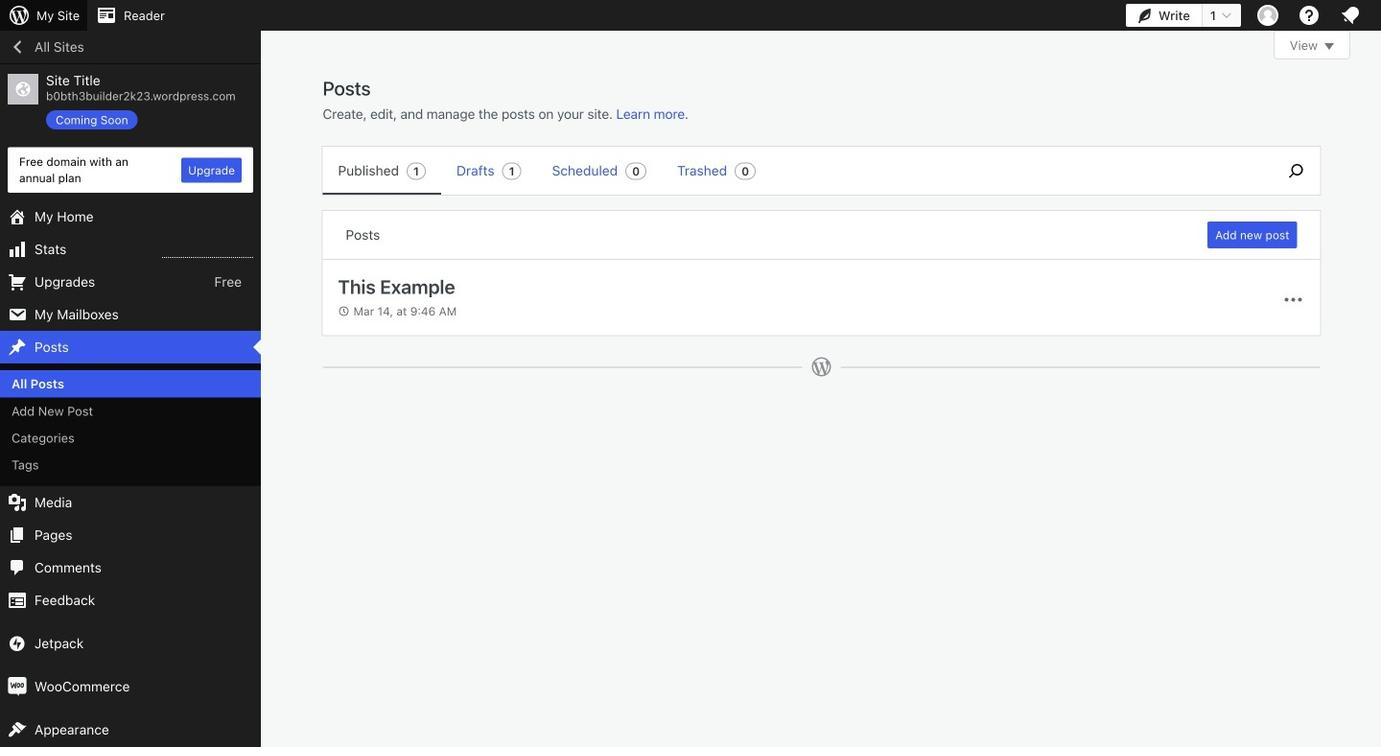 Task type: vqa. For each thing, say whether or not it's contained in the screenshot.
the top img
yes



Task type: describe. For each thing, give the bounding box(es) containing it.
my profile image
[[1258, 5, 1279, 26]]

manage your notifications image
[[1339, 4, 1362, 27]]

3 list item from the top
[[1373, 288, 1381, 378]]

4 list item from the top
[[1373, 378, 1381, 449]]



Task type: locate. For each thing, give the bounding box(es) containing it.
2 img image from the top
[[8, 677, 27, 696]]

1 list item from the top
[[1373, 98, 1381, 168]]

None search field
[[1272, 147, 1320, 195]]

list item
[[1373, 98, 1381, 168], [1373, 198, 1381, 288], [1373, 288, 1381, 378], [1373, 378, 1381, 449]]

highest hourly views 0 image
[[162, 246, 253, 258]]

1 img image from the top
[[8, 634, 27, 653]]

main content
[[322, 31, 1351, 397]]

img image
[[8, 634, 27, 653], [8, 677, 27, 696]]

closed image
[[1325, 43, 1334, 50]]

open search image
[[1272, 159, 1320, 182]]

0 vertical spatial img image
[[8, 634, 27, 653]]

2 list item from the top
[[1373, 198, 1381, 288]]

help image
[[1298, 4, 1321, 27]]

menu
[[323, 147, 1263, 195]]

toggle menu image
[[1282, 288, 1305, 311]]

1 vertical spatial img image
[[8, 677, 27, 696]]



